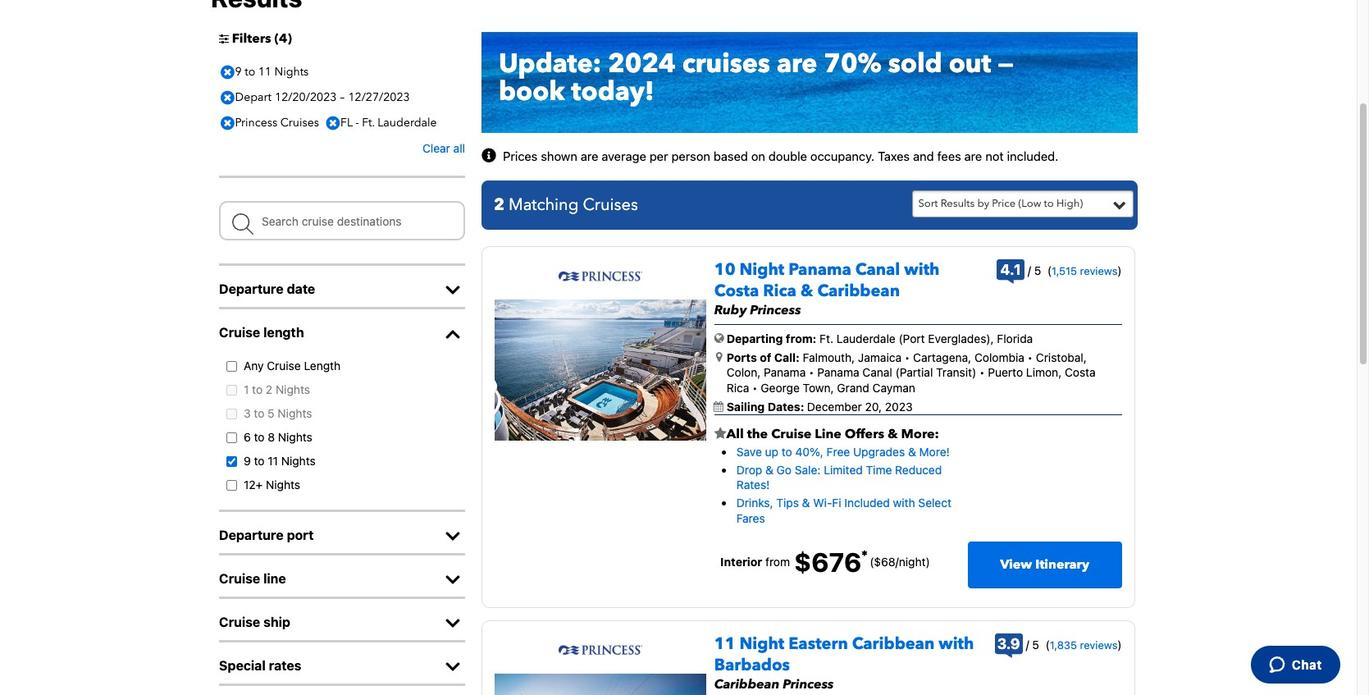 Task type: locate. For each thing, give the bounding box(es) containing it.
with for canal
[[905, 259, 940, 281]]

0 vertical spatial 9
[[235, 64, 242, 80]]

night right 10
[[740, 259, 785, 281]]

princess inside 11 night eastern caribbean with barbados caribbean princess
[[783, 675, 834, 693]]

2 princess cruises image from the top
[[559, 639, 643, 662]]

princess down eastern
[[783, 675, 834, 693]]

are inside update: 2024 cruises are 70% sold out — book today!
[[777, 46, 818, 82]]

2 right "1"
[[266, 383, 273, 397]]

2 left matching
[[494, 194, 505, 216]]

1 vertical spatial costa
[[1065, 366, 1096, 380]]

0 horizontal spatial lauderdale
[[378, 115, 437, 131]]

any
[[244, 359, 264, 373]]

departing
[[727, 332, 783, 346]]

& up from:
[[801, 280, 814, 302]]

4
[[279, 30, 288, 48]]

1 vertical spatial departure
[[219, 528, 284, 543]]

chevron down image for departure port
[[441, 529, 465, 545]]

drinks,
[[737, 496, 774, 510]]

0 vertical spatial with
[[905, 259, 940, 281]]

11 inside 11 night eastern caribbean with barbados caribbean princess
[[715, 632, 736, 655]]

0 vertical spatial cruises
[[280, 115, 319, 131]]

on
[[752, 148, 766, 163]]

0 vertical spatial reviews
[[1081, 265, 1118, 278]]

—
[[998, 46, 1014, 82]]

1 vertical spatial )
[[1118, 264, 1122, 278]]

cruise for cruise ship
[[219, 615, 260, 630]]

) inside 4.1 / 5 ( 1,515 reviews )
[[1118, 264, 1122, 278]]

/ right 3.9
[[1026, 637, 1030, 651]]

($68 / night)
[[870, 555, 931, 569]]

chevron down image
[[441, 283, 465, 299], [441, 616, 465, 632]]

1 horizontal spatial rica
[[764, 280, 797, 302]]

by
[[978, 196, 990, 211]]

book today!
[[499, 74, 655, 110]]

limon,
[[1027, 366, 1062, 380]]

princess cruises image down 2 matching cruises
[[559, 265, 643, 288]]

results
[[941, 196, 975, 211]]

transit)
[[937, 366, 977, 380]]

( inside 4.1 / 5 ( 1,515 reviews )
[[1048, 264, 1052, 278]]

0 vertical spatial night
[[740, 259, 785, 281]]

panama up from:
[[789, 259, 852, 281]]

clear all link
[[423, 138, 465, 159]]

0 horizontal spatial 2
[[266, 383, 273, 397]]

caribbean inside 10 night panama canal with costa rica & caribbean ruby princess
[[818, 280, 900, 302]]

panama for night
[[789, 259, 852, 281]]

double
[[769, 148, 808, 163]]

& left go
[[766, 463, 774, 477]]

1 vertical spatial (
[[1048, 264, 1052, 278]]

) inside 3.9 / 5 ( 1,835 reviews )
[[1118, 637, 1122, 651]]

&
[[801, 280, 814, 302], [888, 425, 898, 443], [909, 445, 917, 459], [766, 463, 774, 477], [802, 496, 810, 510]]

2 departure from the top
[[219, 528, 284, 543]]

2 chevron down image from the top
[[441, 616, 465, 632]]

lauderdale up 'jamaica'
[[837, 332, 896, 346]]

free
[[827, 445, 850, 459]]

times circle image up times circle image
[[217, 86, 239, 110]]

2 vertical spatial 5
[[1033, 637, 1040, 651]]

9 right 9 to 11 nights option
[[244, 454, 251, 468]]

falmouth,
[[803, 351, 855, 365]]

2 night from the top
[[740, 632, 785, 655]]

1 vertical spatial princess cruises image
[[559, 639, 643, 662]]

wi-
[[814, 496, 833, 510]]

1 vertical spatial chevron down image
[[441, 616, 465, 632]]

cruise ship
[[219, 615, 291, 630]]

1,835
[[1050, 638, 1078, 651]]

cruise left line
[[219, 572, 260, 586]]

to right 6
[[254, 430, 265, 444]]

/ inside 4.1 / 5 ( 1,515 reviews )
[[1028, 264, 1032, 278]]

1 chevron down image from the top
[[441, 283, 465, 299]]

with down sort
[[905, 259, 940, 281]]

9 to 11 nights up depart
[[235, 64, 309, 80]]

5 up 8
[[268, 407, 275, 420]]

canal
[[856, 259, 901, 281], [863, 366, 893, 380]]

9
[[235, 64, 242, 80], [244, 454, 251, 468]]

view itinerary link
[[968, 542, 1122, 588]]

with inside save up to 40%, free upgrades & more! drop & go sale: limited time reduced rates! drinks, tips & wi-fi included with select fares
[[893, 496, 916, 510]]

0 vertical spatial times circle image
[[217, 60, 239, 85]]

princess inside 10 night panama canal with costa rica & caribbean ruby princess
[[750, 301, 802, 320]]

) right filters
[[288, 30, 292, 48]]

lauderdale for -
[[378, 115, 437, 131]]

1 vertical spatial reviews
[[1081, 638, 1118, 651]]

select
[[919, 496, 952, 510]]

with left select
[[893, 496, 916, 510]]

2 vertical spatial times circle image
[[322, 111, 344, 136]]

• down colon,
[[753, 381, 758, 395]]

/ right 4.1
[[1028, 264, 1032, 278]]

drinks, tips & wi-fi included with select fares link
[[737, 496, 952, 525]]

1 vertical spatial 9
[[244, 454, 251, 468]]

times circle image left -
[[322, 111, 344, 136]]

ft. up falmouth,
[[820, 332, 834, 346]]

1 vertical spatial with
[[893, 496, 916, 510]]

are
[[777, 46, 818, 82], [581, 148, 599, 163], [965, 148, 983, 163]]

5 right 3.9
[[1033, 637, 1040, 651]]

ft.
[[362, 115, 375, 131], [820, 332, 834, 346]]

view
[[1001, 555, 1033, 574]]

times circle image
[[217, 60, 239, 85], [217, 86, 239, 110], [322, 111, 344, 136]]

chevron down image for cruise ship
[[441, 616, 465, 632]]

)
[[288, 30, 292, 48], [1118, 264, 1122, 278], [1118, 637, 1122, 651]]

5 left 1,515
[[1035, 264, 1042, 278]]

interior
[[721, 555, 763, 569]]

princess cruises image for 11 night eastern caribbean with barbados
[[559, 639, 643, 662]]

0 vertical spatial rica
[[764, 280, 797, 302]]

costa inside puerto limon, costa rica
[[1065, 366, 1096, 380]]

1 reviews from the top
[[1081, 265, 1118, 278]]

1 horizontal spatial lauderdale
[[837, 332, 896, 346]]

2 vertical spatial /
[[1026, 637, 1030, 651]]

(
[[275, 30, 279, 48], [1048, 264, 1052, 278], [1046, 637, 1050, 651]]

to
[[245, 64, 255, 80], [1044, 196, 1054, 211], [252, 383, 263, 397], [254, 407, 265, 420], [254, 430, 265, 444], [782, 445, 793, 459], [254, 454, 265, 468]]

december 20, 2023
[[808, 400, 913, 414]]

call:
[[775, 351, 800, 365]]

1 departure from the top
[[219, 282, 284, 297]]

3 to 5 Nights checkbox
[[222, 409, 241, 420]]

2 vertical spatial )
[[1118, 637, 1122, 651]]

departure up the cruise line
[[219, 528, 284, 543]]

night inside 11 night eastern caribbean with barbados caribbean princess
[[740, 632, 785, 655]]

ports of call:
[[727, 351, 800, 365]]

reviews inside 3.9 / 5 ( 1,835 reviews )
[[1081, 638, 1118, 651]]

and
[[914, 148, 935, 163]]

average
[[602, 148, 647, 163]]

cristobal,
[[1037, 351, 1087, 365]]

1 horizontal spatial are
[[777, 46, 818, 82]]

) right 1,515
[[1118, 264, 1122, 278]]

) for 11 night eastern caribbean with barbados
[[1118, 637, 1122, 651]]

with for caribbean
[[939, 632, 975, 655]]

colon,
[[727, 366, 761, 380]]

0 vertical spatial princess
[[235, 115, 278, 131]]

departing from: ft. lauderdale (port everglades), florida
[[727, 332, 1034, 346]]

princess cruises image up caribbean princess image
[[559, 639, 643, 662]]

cruise for cruise line
[[219, 572, 260, 586]]

0 vertical spatial lauderdale
[[378, 115, 437, 131]]

0 horizontal spatial rica
[[727, 381, 750, 395]]

costa down cristobal,
[[1065, 366, 1096, 380]]

cruises down average on the left
[[583, 194, 638, 216]]

lauderdale down 12/27/2023
[[378, 115, 437, 131]]

port
[[287, 528, 314, 543]]

1 vertical spatial 11
[[268, 454, 278, 468]]

departure for departure date
[[219, 282, 284, 297]]

night for costa
[[740, 259, 785, 281]]

2 vertical spatial princess
[[783, 675, 834, 693]]

princess cruises image
[[559, 265, 643, 288], [559, 639, 643, 662]]

canal inside 10 night panama canal with costa rica & caribbean ruby princess
[[856, 259, 901, 281]]

) right the '1,835'
[[1118, 637, 1122, 651]]

ruby princess image
[[495, 300, 706, 441]]

night
[[740, 259, 785, 281], [740, 632, 785, 655]]

6 to 8 Nights checkbox
[[222, 433, 241, 443]]

cruise left ship
[[219, 615, 260, 630]]

update: 2024 cruises are 70% sold out — book today!
[[499, 46, 1014, 110]]

clear all
[[423, 141, 465, 155]]

0 vertical spatial 2
[[494, 194, 505, 216]]

times circle image down sliders 'image' in the left top of the page
[[217, 60, 239, 85]]

/ right asterisk image
[[896, 555, 899, 569]]

depart
[[235, 90, 272, 105]]

0 vertical spatial departure
[[219, 282, 284, 297]]

night for barbados
[[740, 632, 785, 655]]

0 vertical spatial ft.
[[362, 115, 375, 131]]

ft. for -
[[362, 115, 375, 131]]

rica down colon,
[[727, 381, 750, 395]]

1 horizontal spatial cruises
[[583, 194, 638, 216]]

cruise up 40%,
[[772, 425, 812, 443]]

departure date
[[219, 282, 315, 297]]

Search cruise destinations text field
[[219, 201, 465, 241]]

panama inside cristobal, colon, panama
[[764, 366, 806, 380]]

dates:
[[768, 400, 805, 414]]

to right the up
[[782, 445, 793, 459]]

0 vertical spatial princess cruises image
[[559, 265, 643, 288]]

rica inside 10 night panama canal with costa rica & caribbean ruby princess
[[764, 280, 797, 302]]

jamaica
[[858, 351, 902, 365]]

70%
[[824, 46, 882, 82]]

$676
[[795, 546, 862, 578]]

ft. for from:
[[820, 332, 834, 346]]

1 horizontal spatial 9
[[244, 454, 251, 468]]

canal down 'jamaica'
[[863, 366, 893, 380]]

cruise for cruise length
[[219, 325, 260, 340]]

• up town, at the right of the page
[[809, 366, 815, 380]]

rica inside puerto limon, costa rica
[[727, 381, 750, 395]]

–
[[340, 90, 345, 105]]

2
[[494, 194, 505, 216], [266, 383, 273, 397]]

5 inside 4.1 / 5 ( 1,515 reviews )
[[1035, 264, 1042, 278]]

• up (partial
[[905, 351, 910, 365]]

0 vertical spatial caribbean
[[818, 280, 900, 302]]

1 vertical spatial cruises
[[583, 194, 638, 216]]

reviews for 11 night eastern caribbean with barbados
[[1081, 638, 1118, 651]]

princess up "departing"
[[750, 301, 802, 320]]

reviews
[[1081, 265, 1118, 278], [1081, 638, 1118, 651]]

/ inside 3.9 / 5 ( 1,835 reviews )
[[1026, 637, 1030, 651]]

ft. inside fl - ft. lauderdale link
[[362, 115, 375, 131]]

1 night from the top
[[740, 259, 785, 281]]

cruises down 12/20/2023
[[280, 115, 319, 131]]

0 vertical spatial 5
[[1035, 264, 1042, 278]]

0 vertical spatial /
[[1028, 264, 1032, 278]]

reviews inside 4.1 / 5 ( 1,515 reviews )
[[1081, 265, 1118, 278]]

6
[[244, 430, 251, 444]]

fares
[[737, 511, 766, 525]]

reviews right the '1,835'
[[1081, 638, 1118, 651]]

1 horizontal spatial ft.
[[820, 332, 834, 346]]

5 for 10 night panama canal with costa rica & caribbean
[[1035, 264, 1042, 278]]

1 vertical spatial rica
[[727, 381, 750, 395]]

princess down depart
[[235, 115, 278, 131]]

1 horizontal spatial costa
[[1065, 366, 1096, 380]]

with left 3.9
[[939, 632, 975, 655]]

are left 70%
[[777, 46, 818, 82]]

( right 3.9
[[1046, 637, 1050, 651]]

2 vertical spatial caribbean
[[715, 675, 780, 693]]

2 vertical spatial with
[[939, 632, 975, 655]]

cruise
[[219, 325, 260, 340], [267, 359, 301, 373], [772, 425, 812, 443], [219, 572, 260, 586], [219, 615, 260, 630]]

depart 12/20/2023 – 12/27/2023
[[235, 90, 410, 105]]

( right 4.1
[[1048, 264, 1052, 278]]

canal up departing from: ft. lauderdale (port everglades), florida
[[856, 259, 901, 281]]

0 vertical spatial (
[[275, 30, 279, 48]]

panama down call:
[[764, 366, 806, 380]]

are right "shown"
[[581, 148, 599, 163]]

fl - ft. lauderdale link
[[322, 111, 442, 136]]

0 vertical spatial costa
[[715, 280, 759, 302]]

globe image
[[715, 332, 725, 344]]

/ for 10 night panama canal with costa rica & caribbean
[[1028, 264, 1032, 278]]

calendar image
[[714, 401, 724, 412]]

1 vertical spatial lauderdale
[[837, 332, 896, 346]]

2 vertical spatial (
[[1046, 637, 1050, 651]]

cruise up any cruise length checkbox
[[219, 325, 260, 340]]

december
[[808, 400, 862, 414]]

(low
[[1019, 196, 1042, 211]]

costa up globe image
[[715, 280, 759, 302]]

chevron down image
[[441, 326, 465, 343], [441, 529, 465, 545], [441, 572, 465, 589], [441, 659, 465, 676]]

9 to 11 nights link
[[217, 60, 313, 85]]

12/27/2023
[[348, 90, 410, 105]]

( right filters
[[275, 30, 279, 48]]

chevron down image for special rates
[[441, 659, 465, 676]]

night inside 10 night panama canal with costa rica & caribbean ruby princess
[[740, 259, 785, 281]]

& down more:
[[909, 445, 917, 459]]

9 to 11 nights down 6 to 8 nights
[[244, 454, 316, 468]]

night left eastern
[[740, 632, 785, 655]]

5 inside 3.9 / 5 ( 1,835 reviews )
[[1033, 637, 1040, 651]]

1 vertical spatial night
[[740, 632, 785, 655]]

length
[[264, 325, 304, 340]]

None field
[[219, 201, 465, 241]]

• down colombia
[[980, 366, 985, 380]]

9 up depart
[[235, 64, 242, 80]]

panama up george town, grand cayman
[[818, 366, 860, 380]]

cartagena,
[[914, 351, 972, 365]]

to right 3
[[254, 407, 265, 420]]

all the cruise line offers & more:
[[727, 425, 940, 443]]

departure up 'cruise length'
[[219, 282, 284, 297]]

princess cruises
[[235, 115, 319, 131]]

2 reviews from the top
[[1081, 638, 1118, 651]]

are left not
[[965, 148, 983, 163]]

1 princess cruises image from the top
[[559, 265, 643, 288]]

times circle image for fl
[[322, 111, 344, 136]]

1 to 2 nights
[[244, 383, 310, 397]]

( inside 3.9 / 5 ( 1,835 reviews )
[[1046, 637, 1050, 651]]

12+ Nights checkbox
[[222, 480, 241, 491]]

0 vertical spatial chevron down image
[[441, 283, 465, 299]]

0 vertical spatial canal
[[856, 259, 901, 281]]

special rates
[[219, 659, 302, 673]]

0 horizontal spatial costa
[[715, 280, 759, 302]]

0 horizontal spatial ft.
[[362, 115, 375, 131]]

( for 10 night panama canal with costa rica & caribbean
[[1048, 264, 1052, 278]]

& inside 10 night panama canal with costa rica & caribbean ruby princess
[[801, 280, 814, 302]]

2 horizontal spatial are
[[965, 148, 983, 163]]

rates!
[[737, 478, 770, 492]]

sold
[[889, 46, 943, 82]]

reviews right 1,515
[[1081, 265, 1118, 278]]

rica up from:
[[764, 280, 797, 302]]

high)
[[1057, 196, 1084, 211]]

nights down 'any cruise length'
[[276, 383, 310, 397]]

with inside 10 night panama canal with costa rica & caribbean ruby princess
[[905, 259, 940, 281]]

with inside 11 night eastern caribbean with barbados caribbean princess
[[939, 632, 975, 655]]

1 vertical spatial princess
[[750, 301, 802, 320]]

• up limon,
[[1028, 351, 1033, 365]]

prices
[[503, 148, 538, 163]]

5
[[1035, 264, 1042, 278], [268, 407, 275, 420], [1033, 637, 1040, 651]]

more:
[[902, 425, 940, 443]]

0 horizontal spatial cruises
[[280, 115, 319, 131]]

1 vertical spatial ft.
[[820, 332, 834, 346]]

0 vertical spatial 11
[[258, 64, 272, 80]]

ft. right -
[[362, 115, 375, 131]]

panama inside 10 night panama canal with costa rica & caribbean ruby princess
[[789, 259, 852, 281]]

date
[[287, 282, 315, 297]]

up
[[765, 445, 779, 459]]

2 vertical spatial 11
[[715, 632, 736, 655]]



Task type: vqa. For each thing, say whether or not it's contained in the screenshot.
Customer
no



Task type: describe. For each thing, give the bounding box(es) containing it.
1 vertical spatial 5
[[268, 407, 275, 420]]

save up to 40%, free upgrades & more! drop & go sale: limited time reduced rates! drinks, tips & wi-fi included with select fares
[[737, 445, 952, 525]]

cruise up 1 to 2 nights
[[267, 359, 301, 373]]

rates
[[269, 659, 302, 673]]

to right "1"
[[252, 383, 263, 397]]

based
[[714, 148, 748, 163]]

1
[[244, 383, 249, 397]]

taxes
[[878, 148, 910, 163]]

to up depart
[[245, 64, 255, 80]]

8
[[268, 430, 275, 444]]

12/20/2023
[[275, 90, 337, 105]]

fi
[[833, 496, 842, 510]]

update:
[[499, 46, 602, 82]]

9 to 11 Nights checkbox
[[222, 457, 241, 467]]

4.1 / 5 ( 1,515 reviews )
[[1001, 261, 1122, 278]]

1 to 2 Nights checkbox
[[222, 385, 241, 396]]

barbados
[[715, 654, 790, 676]]

( for 11 night eastern caribbean with barbados
[[1046, 637, 1050, 651]]

line
[[815, 425, 842, 443]]

itinerary
[[1036, 555, 1090, 574]]

nights down 6 to 8 nights
[[281, 454, 316, 468]]

sale:
[[795, 463, 821, 477]]

to up 12+
[[254, 454, 265, 468]]

clear
[[423, 141, 450, 155]]

cruises
[[683, 46, 771, 82]]

save
[[737, 445, 762, 459]]

6 to 8 nights
[[244, 430, 313, 444]]

departure port
[[219, 528, 314, 543]]

0 horizontal spatial are
[[581, 148, 599, 163]]

10
[[715, 259, 736, 281]]

3.9
[[998, 635, 1021, 652]]

go
[[777, 463, 792, 477]]

save up to 40%, free upgrades & more! link
[[737, 445, 950, 459]]

0 vertical spatial 9 to 11 nights
[[235, 64, 309, 80]]

ship
[[264, 615, 291, 630]]

princess inside "link"
[[235, 115, 278, 131]]

george town, grand cayman
[[758, 381, 916, 395]]

sliders image
[[219, 33, 229, 45]]

nights up 6 to 8 nights
[[278, 407, 312, 420]]

2024
[[608, 46, 676, 82]]

shown
[[541, 148, 578, 163]]

prices shown are average per person based on double occupancy. taxes and fees are not included. element
[[503, 148, 1059, 163]]

puerto limon, costa rica
[[727, 366, 1096, 395]]

1 vertical spatial times circle image
[[217, 86, 239, 110]]

falmouth, jamaica • cartagena, colombia •
[[803, 351, 1033, 365]]

matching
[[509, 194, 579, 216]]

the
[[748, 425, 768, 443]]

times circle image for 9
[[217, 60, 239, 85]]

to inside save up to 40%, free upgrades & more! drop & go sale: limited time reduced rates! drinks, tips & wi-fi included with select fares
[[782, 445, 793, 459]]

upgrades
[[854, 445, 905, 459]]

reduced
[[896, 463, 942, 477]]

cruise length
[[219, 325, 304, 340]]

) for 10 night panama canal with costa rica & caribbean
[[1118, 264, 1122, 278]]

more!
[[920, 445, 950, 459]]

included.
[[1008, 148, 1059, 163]]

nights right 8
[[278, 430, 313, 444]]

offers
[[845, 425, 885, 443]]

not
[[986, 148, 1004, 163]]

nights right 12+
[[266, 478, 300, 492]]

included
[[845, 496, 890, 510]]

princess cruises image for 10 night panama canal with costa rica & caribbean
[[559, 265, 643, 288]]

panama canal (partial transit) •
[[815, 366, 985, 380]]

person
[[672, 148, 711, 163]]

all
[[454, 141, 465, 155]]

nights up 12/20/2023
[[274, 64, 309, 80]]

times circle image
[[217, 111, 239, 136]]

grand
[[837, 381, 870, 395]]

reviews for 10 night panama canal with costa rica & caribbean
[[1081, 265, 1118, 278]]

/ for 11 night eastern caribbean with barbados
[[1026, 637, 1030, 651]]

star image
[[715, 427, 727, 440]]

interior from $676
[[721, 546, 862, 578]]

colombia
[[975, 351, 1025, 365]]

map marker image
[[716, 352, 723, 363]]

5 for 11 night eastern caribbean with barbados
[[1033, 637, 1040, 651]]

departure for departure port
[[219, 528, 284, 543]]

any cruise length
[[244, 359, 341, 373]]

12+ nights
[[244, 478, 300, 492]]

length
[[304, 359, 341, 373]]

sailing dates:
[[727, 400, 808, 414]]

chevron down image for cruise line
[[441, 572, 465, 589]]

1 vertical spatial 2
[[266, 383, 273, 397]]

asterisk image
[[862, 550, 868, 556]]

3
[[244, 407, 251, 420]]

sailing
[[727, 400, 765, 414]]

puerto
[[988, 366, 1024, 380]]

& up upgrades
[[888, 425, 898, 443]]

chevron down image for cruise length
[[441, 326, 465, 343]]

12+
[[244, 478, 263, 492]]

to right (low
[[1044, 196, 1054, 211]]

out
[[949, 46, 992, 82]]

10 night panama canal with costa rica & caribbean ruby princess
[[715, 259, 940, 320]]

fl - ft. lauderdale
[[341, 115, 437, 131]]

caribbean princess image
[[495, 673, 706, 695]]

limited
[[824, 463, 863, 477]]

drop
[[737, 463, 763, 477]]

per
[[650, 148, 669, 163]]

cayman
[[873, 381, 916, 395]]

1 vertical spatial 9 to 11 nights
[[244, 454, 316, 468]]

time
[[866, 463, 892, 477]]

Any Cruise Length checkbox
[[222, 361, 241, 372]]

1 vertical spatial /
[[896, 555, 899, 569]]

(partial
[[896, 366, 934, 380]]

1 vertical spatial canal
[[863, 366, 893, 380]]

lauderdale for from:
[[837, 332, 896, 346]]

& left wi- at the right of the page
[[802, 496, 810, 510]]

ports
[[727, 351, 757, 365]]

0 vertical spatial )
[[288, 30, 292, 48]]

of
[[760, 351, 772, 365]]

special
[[219, 659, 266, 673]]

from:
[[786, 332, 817, 346]]

costa inside 10 night panama canal with costa rica & caribbean ruby princess
[[715, 280, 759, 302]]

cruise line
[[219, 572, 286, 586]]

chevron down image for departure date
[[441, 283, 465, 299]]

filters ( 4 )
[[232, 30, 292, 48]]

0 horizontal spatial 9
[[235, 64, 242, 80]]

cruises inside "link"
[[280, 115, 319, 131]]

panama for colon,
[[764, 366, 806, 380]]

eastern
[[789, 632, 848, 655]]

1 vertical spatial caribbean
[[853, 632, 935, 655]]

11 inside 9 to 11 nights link
[[258, 64, 272, 80]]

1 horizontal spatial 2
[[494, 194, 505, 216]]

princess cruises link
[[217, 111, 324, 136]]

everglades),
[[929, 332, 994, 346]]

($68
[[870, 555, 896, 569]]

from
[[766, 555, 790, 569]]

11 night eastern caribbean with barbados caribbean princess
[[715, 632, 975, 693]]

info label image
[[482, 148, 500, 164]]

view itinerary
[[1001, 555, 1090, 574]]



